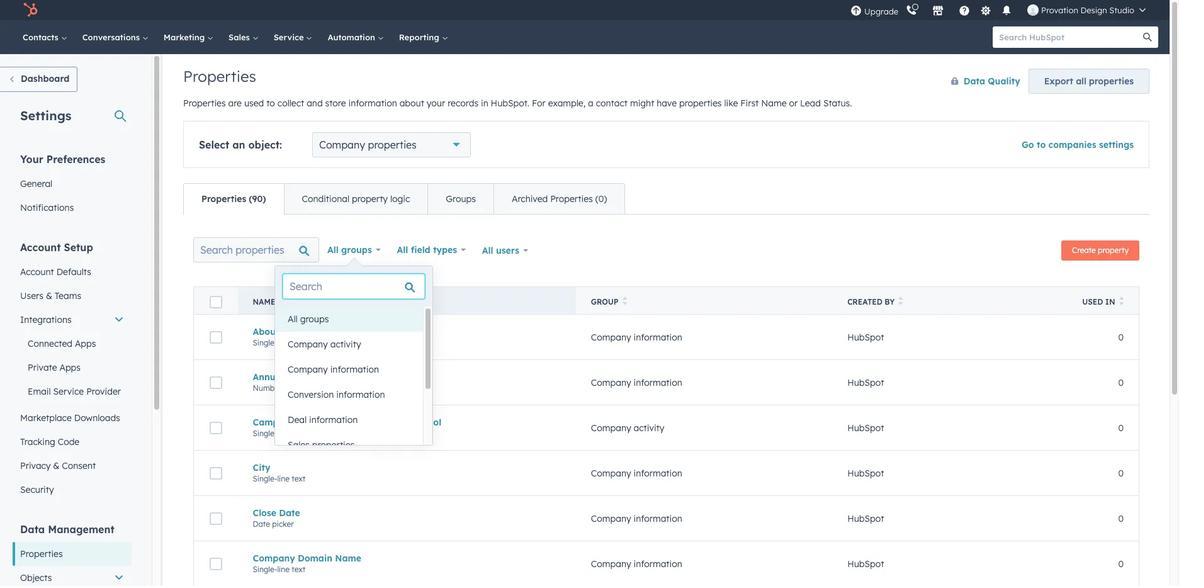 Task type: describe. For each thing, give the bounding box(es) containing it.
create property
[[1072, 246, 1129, 255]]

about
[[253, 326, 279, 337]]

store
[[325, 98, 346, 109]]

objects button
[[13, 566, 132, 586]]

city button
[[253, 462, 561, 473]]

hubspot.
[[491, 98, 530, 109]]

by
[[885, 297, 895, 307]]

archived properties (0)
[[512, 193, 607, 205]]

Search HubSpot search field
[[993, 26, 1147, 48]]

properties left (0) at right top
[[550, 193, 593, 205]]

press to sort. element for group
[[622, 297, 627, 307]]

properties up are
[[183, 67, 256, 86]]

dashboard link
[[0, 67, 78, 92]]

data management
[[20, 523, 114, 536]]

last
[[313, 417, 329, 428]]

your preferences element
[[13, 152, 132, 220]]

account defaults link
[[13, 260, 132, 284]]

account for account setup
[[20, 241, 61, 254]]

field
[[411, 244, 430, 256]]

2 hubspot from the top
[[848, 377, 884, 388]]

close
[[253, 507, 276, 519]]

company information for about us
[[591, 332, 682, 343]]

james peterson image
[[1028, 4, 1039, 16]]

property for conditional
[[352, 193, 388, 205]]

close date button
[[253, 507, 561, 519]]

meetings
[[381, 417, 422, 428]]

0 for single-
[[1119, 558, 1124, 570]]

your
[[427, 98, 445, 109]]

groups link
[[428, 184, 494, 214]]

activity inside tab panel
[[634, 422, 665, 434]]

all groups button
[[319, 237, 389, 263]]

properties (90) link
[[184, 184, 284, 214]]

name inside button
[[253, 297, 275, 307]]

name inside company domain name single-line text
[[335, 553, 361, 564]]

calling icon image
[[906, 5, 917, 16]]

properties are used to collect and store information about your records in hubspot. for example, a contact might have properties like first name or lead status.
[[183, 98, 852, 109]]

tab list containing properties (90)
[[183, 183, 625, 215]]

object:
[[248, 139, 282, 151]]

ascending sort. press to sort descending. element
[[279, 297, 284, 307]]

single- inside about us single-line text
[[253, 338, 277, 347]]

deal information button
[[275, 407, 423, 433]]

quality
[[988, 76, 1021, 87]]

properties left (90)
[[201, 193, 246, 205]]

automation link
[[320, 20, 392, 54]]

all field types button
[[389, 237, 474, 263]]

have
[[657, 98, 677, 109]]

created
[[848, 297, 883, 307]]

account for account defaults
[[20, 266, 54, 278]]

all
[[1076, 76, 1087, 87]]

your
[[20, 153, 43, 166]]

your preferences
[[20, 153, 105, 166]]

company information for city
[[591, 468, 682, 479]]

& for privacy
[[53, 460, 59, 472]]

privacy
[[20, 460, 51, 472]]

or
[[789, 98, 798, 109]]

in
[[1106, 297, 1115, 307]]

general
[[20, 178, 52, 190]]

calling icon button
[[901, 2, 923, 18]]

apps for connected apps
[[75, 338, 96, 349]]

marketplace downloads
[[20, 412, 120, 424]]

text inside city single-line text
[[292, 474, 306, 483]]

all for all groups dropdown button
[[327, 244, 339, 256]]

connected apps
[[28, 338, 96, 349]]

data for data management
[[20, 523, 45, 536]]

company properties
[[319, 139, 417, 151]]

0 for text
[[1119, 468, 1124, 479]]

like
[[724, 98, 738, 109]]

used
[[1083, 297, 1103, 307]]

collect
[[278, 98, 304, 109]]

properties link
[[13, 542, 132, 566]]

defaults
[[56, 266, 91, 278]]

archived
[[512, 193, 548, 205]]

logic
[[390, 193, 410, 205]]

account setup
[[20, 241, 93, 254]]

companies
[[1049, 139, 1097, 150]]

sales properties button
[[275, 433, 423, 458]]

reporting
[[399, 32, 442, 42]]

users
[[20, 290, 43, 302]]

company domain name single-line text
[[253, 553, 361, 574]]

conversion information button
[[275, 382, 423, 407]]

annual revenue number
[[253, 371, 324, 393]]

properties inside 'data management' element
[[20, 548, 63, 560]]

1 horizontal spatial date
[[279, 507, 300, 519]]

about us single-line text
[[253, 326, 306, 347]]

design
[[1081, 5, 1107, 15]]

general link
[[13, 172, 132, 196]]

properties right all
[[1089, 76, 1134, 87]]

property for create
[[1098, 246, 1129, 255]]

groups inside button
[[300, 314, 329, 325]]

connected apps link
[[13, 332, 132, 356]]

contacts link
[[15, 20, 75, 54]]

properties left like
[[679, 98, 722, 109]]

company activity inside button
[[288, 339, 361, 350]]

sales for sales
[[229, 32, 252, 42]]

conditional property logic
[[302, 193, 410, 205]]

group
[[591, 297, 619, 307]]

users & teams link
[[13, 284, 132, 308]]

and
[[307, 98, 323, 109]]

press to sort. image
[[1119, 297, 1124, 305]]

domain
[[298, 553, 332, 564]]

search image
[[1143, 33, 1152, 42]]

deal
[[288, 414, 307, 426]]

single- inside city single-line text
[[253, 474, 277, 483]]

service inside 'link'
[[274, 32, 306, 42]]

records
[[448, 98, 479, 109]]

groups
[[446, 193, 476, 205]]

all groups inside all groups button
[[288, 314, 329, 325]]

menu containing provation design studio
[[849, 0, 1155, 20]]

apps for private apps
[[59, 362, 81, 373]]

dashboard
[[21, 73, 69, 84]]

hubspot link
[[15, 3, 47, 18]]

line inside campaign of last booking in meetings tool single-line text
[[277, 428, 290, 438]]

marketplaces button
[[925, 0, 951, 20]]

0 vertical spatial to
[[266, 98, 275, 109]]

notifications
[[20, 202, 74, 213]]

connected
[[28, 338, 72, 349]]

go to companies settings button
[[1022, 139, 1134, 150]]

data for data quality
[[964, 76, 985, 87]]

service link
[[266, 20, 320, 54]]

activity inside button
[[330, 339, 361, 350]]

& for users
[[46, 290, 52, 302]]

0 for line
[[1119, 332, 1124, 343]]

all for all field types popup button
[[397, 244, 408, 256]]

used in button
[[1064, 287, 1139, 315]]

email service provider link
[[13, 380, 132, 404]]



Task type: vqa. For each thing, say whether or not it's contained in the screenshot.
No
no



Task type: locate. For each thing, give the bounding box(es) containing it.
1 horizontal spatial service
[[274, 32, 306, 42]]

properties inside popup button
[[368, 139, 417, 151]]

0 vertical spatial in
[[481, 98, 488, 109]]

group button
[[576, 287, 833, 315]]

property right create
[[1098, 246, 1129, 255]]

line down 'picker'
[[277, 565, 290, 574]]

3 line from the top
[[277, 474, 290, 483]]

downloads
[[74, 412, 120, 424]]

press to sort. element for created by
[[899, 297, 904, 307]]

1 0 from the top
[[1119, 332, 1124, 343]]

2 press to sort. element from the left
[[899, 297, 904, 307]]

email
[[28, 386, 51, 397]]

contacts
[[23, 32, 61, 42]]

in inside campaign of last booking in meetings tool single-line text
[[370, 417, 379, 428]]

press to sort. element inside "created by" button
[[899, 297, 904, 307]]

0 for booking
[[1119, 422, 1124, 434]]

line down campaign
[[277, 428, 290, 438]]

marketing link
[[156, 20, 221, 54]]

text down domain
[[292, 565, 306, 574]]

5 hubspot from the top
[[848, 513, 884, 524]]

press to sort. element right the "by"
[[899, 297, 904, 307]]

ascending sort. press to sort descending. image
[[279, 297, 284, 305]]

line inside city single-line text
[[277, 474, 290, 483]]

4 0 from the top
[[1119, 468, 1124, 479]]

all groups button
[[275, 307, 423, 332]]

line down us on the left
[[277, 338, 290, 347]]

tab panel
[[183, 214, 1150, 586]]

1 vertical spatial search search field
[[283, 274, 425, 299]]

all groups down conditional property logic link
[[327, 244, 372, 256]]

company inside popup button
[[319, 139, 365, 151]]

in right booking
[[370, 417, 379, 428]]

1 vertical spatial sales
[[288, 440, 310, 451]]

1 vertical spatial all groups
[[288, 314, 329, 325]]

0 vertical spatial apps
[[75, 338, 96, 349]]

3 0 from the top
[[1119, 422, 1124, 434]]

lead
[[800, 98, 821, 109]]

hubspot for booking
[[848, 422, 884, 434]]

name button
[[238, 287, 576, 315]]

close date date picker
[[253, 507, 300, 529]]

3 single- from the top
[[253, 474, 277, 483]]

hubspot for text
[[848, 468, 884, 479]]

2 account from the top
[[20, 266, 54, 278]]

1 press to sort. image from the left
[[622, 297, 627, 305]]

0 vertical spatial name
[[761, 98, 787, 109]]

settings image
[[980, 5, 991, 17]]

1 vertical spatial property
[[1098, 246, 1129, 255]]

1 vertical spatial account
[[20, 266, 54, 278]]

tab panel containing all groups
[[183, 214, 1150, 586]]

sales inside the 'sales properties' button
[[288, 440, 310, 451]]

1 horizontal spatial name
[[335, 553, 361, 564]]

1 horizontal spatial activity
[[634, 422, 665, 434]]

example,
[[548, 98, 586, 109]]

search search field up all groups button
[[283, 274, 425, 299]]

0 horizontal spatial sales
[[229, 32, 252, 42]]

about us button
[[253, 326, 561, 337]]

settings link
[[978, 3, 994, 17]]

service down private apps link
[[53, 386, 84, 397]]

help image
[[959, 6, 970, 17]]

1 horizontal spatial press to sort. image
[[899, 297, 904, 305]]

company activity
[[288, 339, 361, 350], [591, 422, 665, 434]]

0 vertical spatial data
[[964, 76, 985, 87]]

might
[[630, 98, 654, 109]]

2 horizontal spatial press to sort. element
[[1119, 297, 1124, 307]]

properties down about
[[368, 139, 417, 151]]

marketing
[[164, 32, 207, 42]]

security link
[[13, 478, 132, 502]]

notifications button
[[996, 0, 1018, 20]]

upgrade image
[[851, 5, 862, 17]]

marketplaces image
[[933, 6, 944, 17]]

integrations button
[[13, 308, 132, 332]]

single- down about
[[253, 338, 277, 347]]

picker
[[272, 519, 294, 529]]

2 vertical spatial name
[[335, 553, 361, 564]]

0 horizontal spatial activity
[[330, 339, 361, 350]]

press to sort. element
[[622, 297, 627, 307], [899, 297, 904, 307], [1119, 297, 1124, 307]]

settings
[[20, 108, 71, 123]]

1 horizontal spatial to
[[1037, 139, 1046, 150]]

sales down the of
[[288, 440, 310, 451]]

4 line from the top
[[277, 565, 290, 574]]

service inside account setup 'element'
[[53, 386, 84, 397]]

1 horizontal spatial sales
[[288, 440, 310, 451]]

search search field inside tab panel
[[193, 237, 319, 263]]

press to sort. element inside the group button
[[622, 297, 627, 307]]

data inside 'data management' element
[[20, 523, 45, 536]]

properties down campaign of last booking in meetings tool single-line text
[[312, 440, 355, 451]]

provation design studio
[[1042, 5, 1135, 15]]

account setup element
[[13, 241, 132, 502]]

1 vertical spatial apps
[[59, 362, 81, 373]]

hubspot for line
[[848, 332, 884, 343]]

0 vertical spatial property
[[352, 193, 388, 205]]

export all properties
[[1045, 76, 1134, 87]]

press to sort. element for used in
[[1119, 297, 1124, 307]]

all down conditional
[[327, 244, 339, 256]]

all left users on the left top of page
[[482, 245, 493, 256]]

1 vertical spatial &
[[53, 460, 59, 472]]

provation design studio button
[[1020, 0, 1154, 20]]

property inside tab list
[[352, 193, 388, 205]]

city
[[253, 462, 270, 473]]

1 vertical spatial service
[[53, 386, 84, 397]]

0 horizontal spatial service
[[53, 386, 84, 397]]

all inside all field types popup button
[[397, 244, 408, 256]]

properties up 'objects'
[[20, 548, 63, 560]]

users & teams
[[20, 290, 81, 302]]

all inside all groups dropdown button
[[327, 244, 339, 256]]

are
[[228, 98, 242, 109]]

press to sort. image inside "created by" button
[[899, 297, 904, 305]]

data management element
[[13, 523, 132, 586]]

0 horizontal spatial press to sort. image
[[622, 297, 627, 305]]

press to sort. image for group
[[622, 297, 627, 305]]

1 horizontal spatial data
[[964, 76, 985, 87]]

1 text from the top
[[292, 338, 306, 347]]

1 account from the top
[[20, 241, 61, 254]]

text inside company domain name single-line text
[[292, 565, 306, 574]]

archived properties (0) link
[[494, 184, 625, 214]]

0 vertical spatial sales
[[229, 32, 252, 42]]

apps down connected apps 'link'
[[59, 362, 81, 373]]

hubspot for single-
[[848, 558, 884, 570]]

annual
[[253, 371, 284, 383]]

all inside all users popup button
[[482, 245, 493, 256]]

export
[[1045, 76, 1074, 87]]

0 vertical spatial search search field
[[193, 237, 319, 263]]

2 press to sort. image from the left
[[899, 297, 904, 305]]

to right used
[[266, 98, 275, 109]]

conditional
[[302, 193, 350, 205]]

service right "sales" link
[[274, 32, 306, 42]]

integrations
[[20, 314, 72, 326]]

property inside button
[[1098, 246, 1129, 255]]

menu
[[849, 0, 1155, 20]]

sales inside "sales" link
[[229, 32, 252, 42]]

sales link
[[221, 20, 266, 54]]

marketplace downloads link
[[13, 406, 132, 430]]

automation
[[328, 32, 378, 42]]

account up users
[[20, 266, 54, 278]]

date up 'picker'
[[279, 507, 300, 519]]

create property button
[[1062, 241, 1140, 261]]

marketplace
[[20, 412, 72, 424]]

sales properties
[[288, 440, 355, 451]]

select an object:
[[199, 139, 282, 151]]

& right privacy on the bottom left
[[53, 460, 59, 472]]

press to sort. element right the group
[[622, 297, 627, 307]]

company information for close date
[[591, 513, 682, 524]]

1 line from the top
[[277, 338, 290, 347]]

sales right marketing link
[[229, 32, 252, 42]]

3 text from the top
[[292, 474, 306, 483]]

1 horizontal spatial property
[[1098, 246, 1129, 255]]

single- down campaign
[[253, 428, 277, 438]]

6 0 from the top
[[1119, 558, 1124, 570]]

city single-line text
[[253, 462, 306, 483]]

date down close
[[253, 519, 270, 529]]

all
[[327, 244, 339, 256], [397, 244, 408, 256], [482, 245, 493, 256], [288, 314, 298, 325]]

private
[[28, 362, 57, 373]]

3 press to sort. element from the left
[[1119, 297, 1124, 307]]

go
[[1022, 139, 1034, 150]]

press to sort. image inside the group button
[[622, 297, 627, 305]]

1 vertical spatial data
[[20, 523, 45, 536]]

0 horizontal spatial to
[[266, 98, 275, 109]]

reporting link
[[392, 20, 456, 54]]

sales for sales properties
[[288, 440, 310, 451]]

conditional property logic link
[[284, 184, 428, 214]]

text down us on the left
[[292, 338, 306, 347]]

all left field
[[397, 244, 408, 256]]

to right go
[[1037, 139, 1046, 150]]

company inside company domain name single-line text
[[253, 553, 295, 564]]

press to sort. image right the "by"
[[899, 297, 904, 305]]

0 horizontal spatial date
[[253, 519, 270, 529]]

list box
[[275, 307, 433, 458]]

for
[[532, 98, 546, 109]]

code
[[58, 436, 79, 448]]

account up the account defaults
[[20, 241, 61, 254]]

& right users
[[46, 290, 52, 302]]

1 horizontal spatial company activity
[[591, 422, 665, 434]]

hubspot for picker
[[848, 513, 884, 524]]

0 vertical spatial groups
[[341, 244, 372, 256]]

single- inside company domain name single-line text
[[253, 565, 277, 574]]

company information for annual revenue
[[591, 377, 682, 388]]

single- down 'picker'
[[253, 565, 277, 574]]

& inside users & teams link
[[46, 290, 52, 302]]

list box containing all groups
[[275, 307, 433, 458]]

all for all users popup button
[[482, 245, 493, 256]]

4 single- from the top
[[253, 565, 277, 574]]

0 horizontal spatial in
[[370, 417, 379, 428]]

company information for company domain name
[[591, 558, 682, 570]]

line inside about us single-line text
[[277, 338, 290, 347]]

export all properties button
[[1029, 69, 1150, 94]]

1 horizontal spatial press to sort. element
[[899, 297, 904, 307]]

used in
[[1083, 297, 1115, 307]]

company information inside button
[[288, 364, 379, 375]]

press to sort. image
[[622, 297, 627, 305], [899, 297, 904, 305]]

1 horizontal spatial &
[[53, 460, 59, 472]]

4 hubspot from the top
[[848, 468, 884, 479]]

tracking code link
[[13, 430, 132, 454]]

4 text from the top
[[292, 565, 306, 574]]

5 0 from the top
[[1119, 513, 1124, 524]]

2 line from the top
[[277, 428, 290, 438]]

2 0 from the top
[[1119, 377, 1124, 388]]

first
[[741, 98, 759, 109]]

groups down conditional property logic
[[341, 244, 372, 256]]

text inside about us single-line text
[[292, 338, 306, 347]]

1 vertical spatial company activity
[[591, 422, 665, 434]]

1 vertical spatial groups
[[300, 314, 329, 325]]

private apps link
[[13, 356, 132, 380]]

property left logic
[[352, 193, 388, 205]]

(0)
[[595, 193, 607, 205]]

single- down city
[[253, 474, 277, 483]]

notifications image
[[1001, 6, 1013, 17]]

security
[[20, 484, 54, 496]]

properties inside list box
[[312, 440, 355, 451]]

data down the security
[[20, 523, 45, 536]]

0 horizontal spatial groups
[[300, 314, 329, 325]]

1 vertical spatial date
[[253, 519, 270, 529]]

line inside company domain name single-line text
[[277, 565, 290, 574]]

press to sort. image right the group
[[622, 297, 627, 305]]

0 vertical spatial service
[[274, 32, 306, 42]]

groups up about us single-line text
[[300, 314, 329, 325]]

0 vertical spatial activity
[[330, 339, 361, 350]]

tracking
[[20, 436, 55, 448]]

properties left are
[[183, 98, 226, 109]]

line up close date date picker
[[277, 474, 290, 483]]

1 hubspot from the top
[[848, 332, 884, 343]]

all groups inside all groups dropdown button
[[327, 244, 372, 256]]

properties
[[1089, 76, 1134, 87], [679, 98, 722, 109], [368, 139, 417, 151], [312, 440, 355, 451]]

0 horizontal spatial property
[[352, 193, 388, 205]]

press to sort. element inside used in button
[[1119, 297, 1124, 307]]

name left the or
[[761, 98, 787, 109]]

campaign of last booking in meetings tool single-line text
[[253, 417, 442, 438]]

all inside all groups button
[[288, 314, 298, 325]]

0 for picker
[[1119, 513, 1124, 524]]

0 horizontal spatial name
[[253, 297, 275, 307]]

0 vertical spatial date
[[279, 507, 300, 519]]

single- inside campaign of last booking in meetings tool single-line text
[[253, 428, 277, 438]]

3 hubspot from the top
[[848, 422, 884, 434]]

data
[[964, 76, 985, 87], [20, 523, 45, 536]]

text down the of
[[292, 428, 306, 438]]

search search field down (90)
[[193, 237, 319, 263]]

data inside the data quality button
[[964, 76, 985, 87]]

campaign of last booking in meetings tool button
[[253, 417, 561, 428]]

name
[[761, 98, 787, 109], [253, 297, 275, 307], [335, 553, 361, 564]]

Search search field
[[193, 237, 319, 263], [283, 274, 425, 299]]

privacy & consent
[[20, 460, 96, 472]]

press to sort. element right in
[[1119, 297, 1124, 307]]

account defaults
[[20, 266, 91, 278]]

in right records
[[481, 98, 488, 109]]

tab list
[[183, 183, 625, 215]]

0 vertical spatial &
[[46, 290, 52, 302]]

1 vertical spatial to
[[1037, 139, 1046, 150]]

apps up private apps link
[[75, 338, 96, 349]]

consent
[[62, 460, 96, 472]]

name right domain
[[335, 553, 361, 564]]

1 single- from the top
[[253, 338, 277, 347]]

0 vertical spatial account
[[20, 241, 61, 254]]

of
[[301, 417, 310, 428]]

1 horizontal spatial in
[[481, 98, 488, 109]]

2 text from the top
[[292, 428, 306, 438]]

1 vertical spatial name
[[253, 297, 275, 307]]

select
[[199, 139, 229, 151]]

0 horizontal spatial company activity
[[288, 339, 361, 350]]

&
[[46, 290, 52, 302], [53, 460, 59, 472]]

name left ascending sort. press to sort descending. element
[[253, 297, 275, 307]]

setup
[[64, 241, 93, 254]]

apps inside 'link'
[[75, 338, 96, 349]]

contact
[[596, 98, 628, 109]]

hubspot image
[[23, 3, 38, 18]]

text inside campaign of last booking in meetings tool single-line text
[[292, 428, 306, 438]]

press to sort. image for created by
[[899, 297, 904, 305]]

all groups up us on the left
[[288, 314, 329, 325]]

2 horizontal spatial name
[[761, 98, 787, 109]]

types
[[433, 244, 457, 256]]

deal information
[[288, 414, 358, 426]]

service
[[274, 32, 306, 42], [53, 386, 84, 397]]

text down sales properties
[[292, 474, 306, 483]]

notifications link
[[13, 196, 132, 220]]

used
[[244, 98, 264, 109]]

groups inside dropdown button
[[341, 244, 372, 256]]

6 hubspot from the top
[[848, 558, 884, 570]]

1 horizontal spatial groups
[[341, 244, 372, 256]]

1 vertical spatial activity
[[634, 422, 665, 434]]

1 press to sort. element from the left
[[622, 297, 627, 307]]

all users button
[[474, 237, 536, 264]]

0 horizontal spatial data
[[20, 523, 45, 536]]

data left quality
[[964, 76, 985, 87]]

go to companies settings
[[1022, 139, 1134, 150]]

company information
[[591, 332, 682, 343], [288, 364, 379, 375], [591, 377, 682, 388], [591, 468, 682, 479], [591, 513, 682, 524], [591, 558, 682, 570]]

all up us on the left
[[288, 314, 298, 325]]

2 single- from the top
[[253, 428, 277, 438]]

& inside privacy & consent "link"
[[53, 460, 59, 472]]

account inside account defaults link
[[20, 266, 54, 278]]

0 horizontal spatial &
[[46, 290, 52, 302]]

0 vertical spatial company activity
[[288, 339, 361, 350]]

0 horizontal spatial press to sort. element
[[622, 297, 627, 307]]

0 vertical spatial all groups
[[327, 244, 372, 256]]

1 vertical spatial in
[[370, 417, 379, 428]]

search button
[[1137, 26, 1159, 48]]



